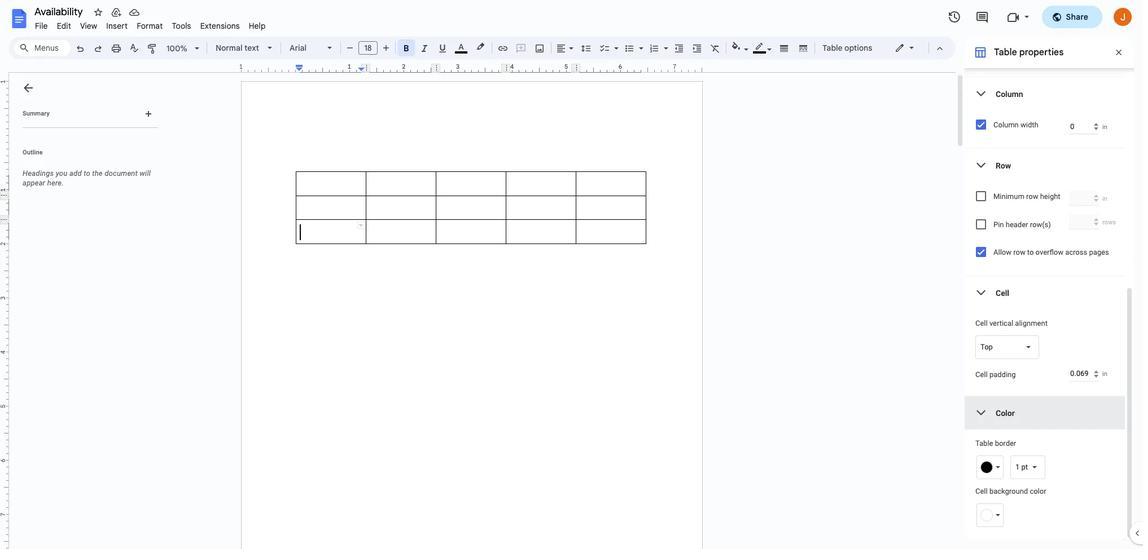 Task type: describe. For each thing, give the bounding box(es) containing it.
file
[[35, 21, 48, 31]]

header
[[1006, 220, 1028, 229]]

cell for cell background color
[[975, 488, 988, 496]]

row for minimum
[[1026, 192, 1038, 201]]

share
[[1066, 12, 1088, 22]]

you
[[56, 169, 67, 178]]

extensions
[[200, 21, 240, 31]]

Pin header row(s) checkbox
[[976, 219, 986, 229]]

border
[[995, 440, 1016, 448]]

main toolbar
[[70, 0, 878, 533]]

border dash image
[[797, 40, 810, 56]]

cell for cell padding
[[975, 371, 988, 379]]

line & paragraph spacing image
[[579, 40, 592, 56]]

properties
[[1019, 47, 1064, 58]]

row(s)
[[1030, 220, 1051, 229]]

Cell padding, measured in inches. Value must be between -1080 and 1080 text field
[[1069, 367, 1098, 382]]

top
[[980, 343, 993, 352]]

in for cell padding, measured in inches. value must be between -1080 and 1080 text field
[[1102, 371, 1107, 378]]

cell background color none image
[[980, 510, 993, 522]]

text
[[244, 43, 259, 53]]

table properties
[[994, 47, 1064, 58]]

background
[[989, 488, 1028, 496]]

view menu item
[[76, 19, 102, 33]]

table for table border
[[975, 440, 993, 448]]

1 for 1 pt
[[1015, 463, 1020, 472]]

bulleted list menu image
[[636, 41, 643, 45]]

pin header row(s)
[[993, 220, 1051, 229]]

menu bar inside menu bar banner
[[30, 15, 270, 33]]

here.
[[47, 179, 64, 187]]

across
[[1065, 248, 1087, 257]]

Menus field
[[14, 40, 71, 56]]

border width image
[[778, 40, 791, 56]]

file menu item
[[30, 19, 52, 33]]

insert
[[106, 21, 128, 31]]

width
[[1021, 121, 1038, 129]]

edit
[[57, 21, 71, 31]]

tools
[[172, 21, 191, 31]]

in for the minimum row height value, measured in inches. value must be between 0 and 22 text field
[[1102, 195, 1107, 202]]

table border width 1 point option
[[1015, 462, 1028, 474]]

table border color black image
[[980, 462, 993, 474]]

Allow row to overflow across pages checkbox
[[976, 247, 986, 257]]

rows
[[1102, 219, 1116, 226]]

column width
[[993, 121, 1038, 129]]

Rename text field
[[30, 5, 89, 18]]

cell background color
[[975, 488, 1046, 496]]

column for column
[[996, 89, 1023, 98]]

cell for cell vertical alignment
[[975, 319, 988, 328]]

outline
[[23, 149, 43, 156]]

table properties application
[[0, 0, 1143, 550]]

Invalid entry. Value must be numeric and between 1 and 3 text field
[[1069, 214, 1098, 230]]

pages
[[1089, 248, 1109, 257]]

column for column width
[[993, 121, 1019, 129]]

column tab
[[965, 77, 1125, 111]]

alignment
[[1015, 319, 1048, 328]]

padding
[[989, 371, 1016, 379]]

pt
[[1021, 463, 1028, 472]]

allow row to overflow across pages
[[993, 248, 1109, 257]]

edit menu item
[[52, 19, 76, 33]]

the
[[92, 169, 103, 178]]

cell padding
[[975, 371, 1016, 379]]



Task type: locate. For each thing, give the bounding box(es) containing it.
help menu item
[[244, 19, 270, 33]]

cell vertical alignment top option
[[980, 342, 993, 353]]

row
[[1026, 192, 1038, 201], [1013, 248, 1025, 257]]

2 horizontal spatial table
[[994, 47, 1017, 58]]

insert menu item
[[102, 19, 132, 33]]

share button
[[1042, 6, 1102, 28]]

1 vertical spatial in
[[1102, 195, 1107, 202]]

3 in from the top
[[1102, 371, 1107, 378]]

column inside tab
[[996, 89, 1023, 98]]

1 vertical spatial 1
[[1015, 463, 1020, 472]]

table inside button
[[822, 43, 842, 53]]

Zoom field
[[162, 40, 204, 57]]

0 vertical spatial in
[[1102, 123, 1107, 131]]

1 inside option
[[1015, 463, 1020, 472]]

Column width checkbox
[[976, 120, 986, 130]]

pin
[[993, 220, 1004, 229]]

Star checkbox
[[90, 5, 106, 20]]

in for column width, measured in inches. value must be between 0 and 8.5 "text field" on the top right of page
[[1102, 123, 1107, 131]]

row left height
[[1026, 192, 1038, 201]]

extensions menu item
[[196, 19, 244, 33]]

menu bar containing file
[[30, 15, 270, 33]]

cell left vertical
[[975, 319, 988, 328]]

options
[[845, 43, 872, 53]]

column up 'column width'
[[996, 89, 1023, 98]]

add
[[69, 169, 82, 178]]

mode and view toolbar
[[886, 37, 949, 59]]

cell tab
[[965, 277, 1125, 310]]

table for table properties
[[994, 47, 1017, 58]]

2 in from the top
[[1102, 195, 1107, 202]]

normal
[[216, 43, 242, 53]]

row right 'allow'
[[1013, 248, 1025, 257]]

normal text
[[216, 43, 259, 53]]

table
[[822, 43, 842, 53], [994, 47, 1017, 58], [975, 440, 993, 448]]

1
[[239, 63, 243, 71], [1015, 463, 1020, 472]]

format menu item
[[132, 19, 167, 33]]

document outline element
[[9, 73, 163, 550]]

table border
[[975, 440, 1016, 448]]

outline heading
[[9, 148, 163, 164]]

1 horizontal spatial 1
[[1015, 463, 1020, 472]]

will
[[140, 169, 151, 178]]

highlight color image
[[474, 40, 487, 54]]

Font size text field
[[359, 41, 377, 55]]

summary heading
[[23, 110, 50, 119]]

Minimum row height value, measured in inches. Value must be between 0 and 22 text field
[[1069, 191, 1098, 206]]

to left overflow
[[1027, 248, 1034, 257]]

Minimum row height checkbox
[[976, 191, 986, 202]]

1 vertical spatial column
[[993, 121, 1019, 129]]

allow
[[993, 248, 1012, 257]]

Zoom text field
[[164, 41, 191, 56]]

1 horizontal spatial table
[[975, 440, 993, 448]]

0 vertical spatial to
[[84, 169, 90, 178]]

cell inside tab
[[996, 289, 1009, 298]]

menu bar banner
[[0, 0, 1143, 550]]

headings
[[23, 169, 54, 178]]

2 vertical spatial in
[[1102, 371, 1107, 378]]

cell up vertical
[[996, 289, 1009, 298]]

1 down "styles list. normal text selected." option
[[239, 63, 243, 71]]

cell down table border color black icon
[[975, 488, 988, 496]]

cell vertical alignment
[[975, 319, 1048, 328]]

minimum
[[993, 192, 1024, 201]]

to left the
[[84, 169, 90, 178]]

table for table options
[[822, 43, 842, 53]]

1 in from the top
[[1102, 123, 1107, 131]]

vertical
[[989, 319, 1013, 328]]

column left width
[[993, 121, 1019, 129]]

table left options at the top right
[[822, 43, 842, 53]]

0 horizontal spatial 1
[[239, 63, 243, 71]]

in
[[1102, 123, 1107, 131], [1102, 195, 1107, 202], [1102, 371, 1107, 378]]

row
[[996, 161, 1011, 170]]

1 vertical spatial row
[[1013, 248, 1025, 257]]

view
[[80, 21, 97, 31]]

format
[[137, 21, 163, 31]]

to inside headings you add to the document will appear here.
[[84, 169, 90, 178]]

color
[[996, 409, 1015, 418]]

color tab
[[965, 397, 1125, 430]]

text color image
[[455, 40, 467, 54]]

0 horizontal spatial row
[[1013, 248, 1025, 257]]

click to select borders image
[[357, 222, 365, 229]]

0 vertical spatial column
[[996, 89, 1023, 98]]

color
[[1030, 488, 1046, 496]]

in right the minimum row height value, measured in inches. value must be between 0 and 22 text field
[[1102, 195, 1107, 202]]

cell
[[996, 289, 1009, 298], [975, 319, 988, 328], [975, 371, 988, 379], [975, 488, 988, 496]]

appear
[[23, 179, 45, 187]]

minimum row height
[[993, 192, 1060, 201]]

help
[[249, 21, 266, 31]]

table left the border
[[975, 440, 993, 448]]

to
[[84, 169, 90, 178], [1027, 248, 1034, 257]]

headings you add to the document will appear here.
[[23, 169, 151, 187]]

cell for cell
[[996, 289, 1009, 298]]

in right column width, measured in inches. value must be between 0 and 8.5 "text field" on the top right of page
[[1102, 123, 1107, 131]]

styles list. normal text selected. option
[[216, 40, 261, 56]]

row tab
[[965, 149, 1125, 182]]

table options
[[822, 43, 872, 53]]

1 vertical spatial to
[[1027, 248, 1034, 257]]

0 vertical spatial 1
[[239, 63, 243, 71]]

document
[[105, 169, 138, 178]]

summary
[[23, 110, 50, 117]]

table options button
[[817, 40, 877, 56]]

insert image image
[[533, 40, 546, 56]]

0 vertical spatial row
[[1026, 192, 1038, 201]]

row for allow
[[1013, 248, 1025, 257]]

height
[[1040, 192, 1060, 201]]

arial
[[290, 43, 307, 53]]

1 horizontal spatial to
[[1027, 248, 1034, 257]]

menu bar
[[30, 15, 270, 33]]

Font size field
[[358, 41, 382, 55]]

1 pt
[[1015, 463, 1028, 472]]

1 left pt
[[1015, 463, 1020, 472]]

overflow
[[1036, 248, 1063, 257]]

table properties section
[[965, 0, 1134, 541]]

0 horizontal spatial to
[[84, 169, 90, 178]]

table left properties
[[994, 47, 1017, 58]]

0 horizontal spatial table
[[822, 43, 842, 53]]

in right cell padding, measured in inches. value must be between -1080 and 1080 text field
[[1102, 371, 1107, 378]]

cell left padding
[[975, 371, 988, 379]]

1 horizontal spatial row
[[1026, 192, 1038, 201]]

font list. arial selected. option
[[290, 40, 321, 56]]

to inside table properties section
[[1027, 248, 1034, 257]]

1 for 1
[[239, 63, 243, 71]]

column
[[996, 89, 1023, 98], [993, 121, 1019, 129]]

Column width, measured in inches. Value must be between 0 and 8.5 text field
[[1069, 119, 1098, 134]]

tools menu item
[[167, 19, 196, 33]]

checklist menu image
[[611, 41, 619, 45]]



Task type: vqa. For each thing, say whether or not it's contained in the screenshot.
'Star' option at top
yes



